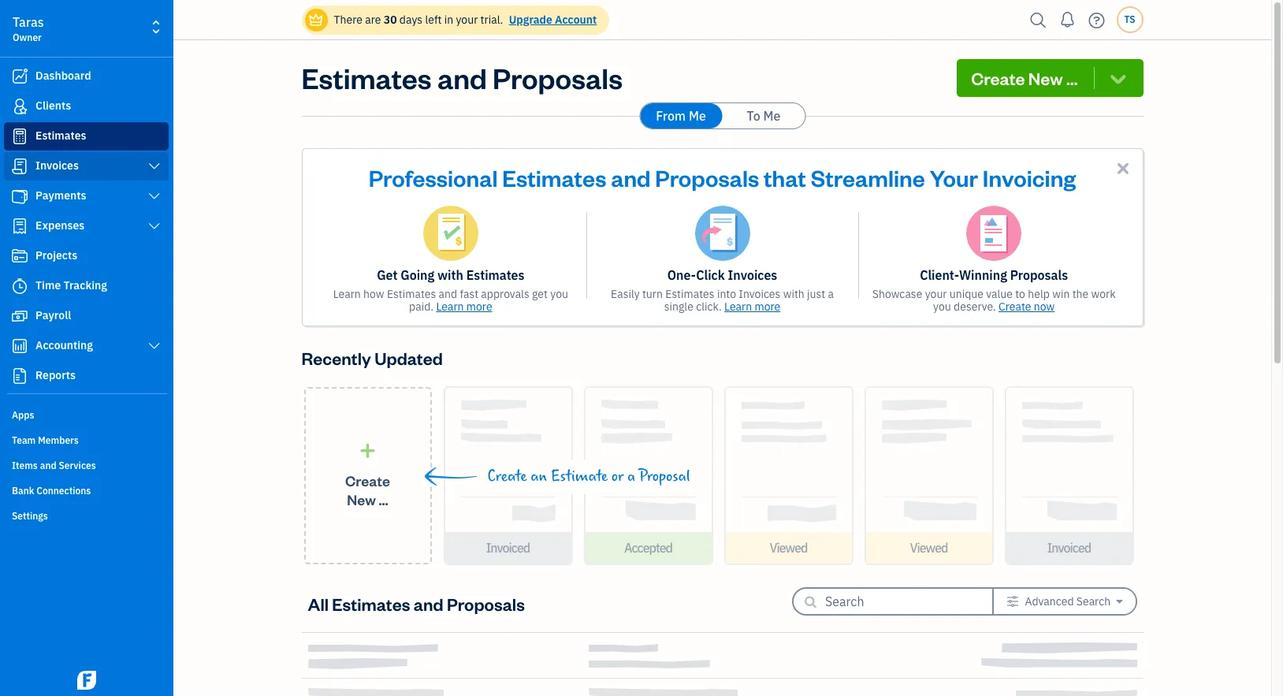 Task type: describe. For each thing, give the bounding box(es) containing it.
learn more for with
[[436, 300, 492, 314]]

upgrade
[[509, 13, 553, 27]]

time tracking
[[35, 278, 107, 293]]

create new … button for create an estimate or a proposal
[[304, 387, 432, 565]]

report image
[[10, 368, 29, 384]]

bank connections
[[12, 485, 91, 497]]

apps
[[12, 409, 34, 421]]

approvals
[[481, 287, 530, 301]]

search
[[1077, 595, 1111, 609]]

payroll link
[[4, 302, 169, 330]]

invoices inside easily turn estimates into invoices with just a single click.
[[739, 287, 781, 301]]

create now
[[999, 300, 1055, 314]]

single
[[664, 300, 694, 314]]

members
[[38, 434, 79, 446]]

1 vertical spatial invoices
[[728, 267, 778, 283]]

work
[[1092, 287, 1116, 301]]

from
[[656, 108, 686, 124]]

in
[[444, 13, 453, 27]]

expense image
[[10, 218, 29, 234]]

learn inside learn how estimates and fast approvals get you paid.
[[333, 287, 361, 301]]

turn
[[643, 287, 663, 301]]

professional estimates and proposals that streamline your invoicing
[[369, 162, 1076, 192]]

account
[[555, 13, 597, 27]]

team
[[12, 434, 36, 446]]

crown image
[[308, 11, 324, 28]]

there
[[334, 13, 363, 27]]

settings
[[12, 510, 48, 522]]

chevron large down image for expenses
[[147, 220, 162, 233]]

going
[[401, 267, 435, 283]]

win
[[1053, 287, 1070, 301]]

get
[[532, 287, 548, 301]]

invoices link
[[4, 152, 169, 181]]

apps link
[[4, 403, 169, 427]]

into
[[717, 287, 736, 301]]

advanced search
[[1025, 595, 1111, 609]]

ts
[[1125, 13, 1136, 25]]

caretdown image
[[1117, 595, 1123, 608]]

get going with estimates
[[377, 267, 525, 283]]

1 invoiced from the left
[[486, 540, 530, 556]]

click
[[696, 267, 725, 283]]

owner
[[13, 32, 42, 43]]

one-
[[668, 267, 696, 283]]

with inside easily turn estimates into invoices with just a single click.
[[783, 287, 805, 301]]

unique
[[950, 287, 984, 301]]

learn how estimates and fast approvals get you paid.
[[333, 287, 568, 314]]

click.
[[696, 300, 722, 314]]

time
[[35, 278, 61, 293]]

how
[[364, 287, 384, 301]]

expenses link
[[4, 212, 169, 240]]

learn for get going with estimates
[[436, 300, 464, 314]]

accepted
[[624, 540, 673, 556]]

0 horizontal spatial …
[[379, 490, 388, 508]]

payment image
[[10, 188, 29, 204]]

taras owner
[[13, 14, 44, 43]]

money image
[[10, 308, 29, 324]]

1 viewed from the left
[[770, 540, 808, 556]]

payments link
[[4, 182, 169, 211]]

services
[[59, 460, 96, 472]]

notifications image
[[1055, 4, 1081, 35]]

30
[[384, 13, 397, 27]]

now
[[1034, 300, 1055, 314]]

freshbooks image
[[74, 671, 99, 690]]

0 horizontal spatial new
[[347, 490, 376, 508]]

1 horizontal spatial …
[[1067, 67, 1078, 89]]

project image
[[10, 248, 29, 264]]

winning
[[959, 267, 1008, 283]]

create an estimate or a proposal
[[488, 468, 691, 486]]

ts button
[[1117, 6, 1144, 33]]

your inside showcase your unique value to help win the work you deserve.
[[925, 287, 947, 301]]

learn for one-click invoices
[[725, 300, 752, 314]]

are
[[365, 13, 381, 27]]

0 horizontal spatial with
[[438, 267, 464, 283]]

there are 30 days left in your trial. upgrade account
[[334, 13, 597, 27]]

2 invoiced from the left
[[1048, 540, 1091, 556]]

client-
[[920, 267, 960, 283]]

get going with estimates image
[[423, 206, 478, 261]]

estimates link
[[4, 122, 169, 151]]

from me link
[[640, 103, 722, 129]]

client image
[[10, 99, 29, 114]]

projects link
[[4, 242, 169, 270]]

estimates inside learn how estimates and fast approvals get you paid.
[[387, 287, 436, 301]]

0 vertical spatial create new …
[[972, 67, 1078, 89]]

professional
[[369, 162, 498, 192]]

search image
[[1026, 8, 1051, 32]]

time tracking link
[[4, 272, 169, 300]]

reports
[[35, 368, 76, 382]]

more for invoices
[[755, 300, 781, 314]]

main element
[[0, 0, 213, 696]]

estimate
[[551, 468, 608, 486]]

one-click invoices image
[[695, 206, 750, 261]]

payroll
[[35, 308, 71, 322]]

dashboard link
[[4, 62, 169, 91]]

from me
[[656, 108, 706, 124]]

bank
[[12, 485, 34, 497]]

expenses
[[35, 218, 85, 233]]

left
[[425, 13, 442, 27]]

easily turn estimates into invoices with just a single click.
[[611, 287, 834, 314]]

showcase
[[873, 287, 923, 301]]

you inside showcase your unique value to help win the work you deserve.
[[934, 300, 952, 314]]

client-winning proposals image
[[967, 206, 1022, 261]]

that
[[764, 162, 807, 192]]

accounting
[[35, 338, 93, 352]]

your
[[930, 162, 979, 192]]

to
[[747, 108, 761, 124]]

advanced search button
[[994, 589, 1136, 614]]

fast
[[460, 287, 479, 301]]

chevron large down image for payments
[[147, 190, 162, 203]]

2 viewed from the left
[[910, 540, 948, 556]]



Task type: locate. For each thing, give the bounding box(es) containing it.
with up learn how estimates and fast approvals get you paid. in the left top of the page
[[438, 267, 464, 283]]

me for from me
[[689, 108, 706, 124]]

2 vertical spatial invoices
[[739, 287, 781, 301]]

learn more right click.
[[725, 300, 781, 314]]

1 horizontal spatial you
[[934, 300, 952, 314]]

0 vertical spatial chevron large down image
[[147, 160, 162, 173]]

0 horizontal spatial more
[[467, 300, 492, 314]]

with left just
[[783, 287, 805, 301]]

go to help image
[[1085, 8, 1110, 32]]

0 vertical spatial with
[[438, 267, 464, 283]]

invoices up into
[[728, 267, 778, 283]]

chevron large down image inside expenses link
[[147, 220, 162, 233]]

items and services link
[[4, 453, 169, 477]]

create new … down the plus icon
[[345, 471, 390, 508]]

1 horizontal spatial create new … button
[[957, 59, 1144, 97]]

1 horizontal spatial your
[[925, 287, 947, 301]]

estimate image
[[10, 129, 29, 144]]

you right get
[[551, 287, 568, 301]]

clients link
[[4, 92, 169, 121]]

chevron large down image down the invoices link
[[147, 190, 162, 203]]

learn left how
[[333, 287, 361, 301]]

recently
[[302, 347, 371, 369]]

paid.
[[409, 300, 434, 314]]

1 horizontal spatial viewed
[[910, 540, 948, 556]]

items and services
[[12, 460, 96, 472]]

dashboard
[[35, 69, 91, 83]]

recently updated
[[302, 347, 443, 369]]

estimates inside easily turn estimates into invoices with just a single click.
[[666, 287, 715, 301]]

viewed
[[770, 540, 808, 556], [910, 540, 948, 556]]

0 horizontal spatial learn
[[333, 287, 361, 301]]

and inside items and services link
[[40, 460, 56, 472]]

clients
[[35, 99, 71, 113]]

team members link
[[4, 428, 169, 452]]

1 more from the left
[[467, 300, 492, 314]]

easily
[[611, 287, 640, 301]]

3 chevron large down image from the top
[[147, 220, 162, 233]]

me for to me
[[764, 108, 781, 124]]

deserve.
[[954, 300, 996, 314]]

0 horizontal spatial invoiced
[[486, 540, 530, 556]]

2 horizontal spatial learn
[[725, 300, 752, 314]]

me right to at right
[[764, 108, 781, 124]]

chevron large down image
[[147, 340, 162, 352]]

0 horizontal spatial a
[[628, 468, 636, 486]]

updated
[[375, 347, 443, 369]]

your
[[456, 13, 478, 27], [925, 287, 947, 301]]

invoices right into
[[739, 287, 781, 301]]

projects
[[35, 248, 77, 263]]

trial.
[[481, 13, 503, 27]]

your down client-
[[925, 287, 947, 301]]

1 vertical spatial your
[[925, 287, 947, 301]]

learn right paid.
[[436, 300, 464, 314]]

chevron large down image inside the invoices link
[[147, 160, 162, 173]]

taras
[[13, 14, 44, 30]]

1 vertical spatial …
[[379, 490, 388, 508]]

more for with
[[467, 300, 492, 314]]

bank connections link
[[4, 479, 169, 502]]

you inside learn how estimates and fast approvals get you paid.
[[551, 287, 568, 301]]

1 vertical spatial a
[[628, 468, 636, 486]]

and inside learn how estimates and fast approvals get you paid.
[[439, 287, 457, 301]]

learn more down get going with estimates
[[436, 300, 492, 314]]

your right 'in'
[[456, 13, 478, 27]]

just
[[807, 287, 826, 301]]

all
[[308, 593, 329, 615]]

to me link
[[723, 103, 805, 129]]

1 horizontal spatial me
[[764, 108, 781, 124]]

reports link
[[4, 362, 169, 390]]

help
[[1028, 287, 1050, 301]]

chevron large down image inside payments link
[[147, 190, 162, 203]]

a inside easily turn estimates into invoices with just a single click.
[[828, 287, 834, 301]]

new down search icon
[[1029, 67, 1063, 89]]

to
[[1016, 287, 1026, 301]]

close image
[[1114, 159, 1133, 177]]

client-winning proposals
[[920, 267, 1069, 283]]

one-click invoices
[[668, 267, 778, 283]]

you
[[551, 287, 568, 301], [934, 300, 952, 314]]

new
[[1029, 67, 1063, 89], [347, 490, 376, 508]]

invoiced
[[486, 540, 530, 556], [1048, 540, 1091, 556]]

and
[[438, 59, 487, 96], [611, 162, 651, 192], [439, 287, 457, 301], [40, 460, 56, 472], [414, 593, 444, 615]]

more down get going with estimates
[[467, 300, 492, 314]]

learn right click.
[[725, 300, 752, 314]]

to me
[[747, 108, 781, 124]]

with
[[438, 267, 464, 283], [783, 287, 805, 301]]

new down the plus icon
[[347, 490, 376, 508]]

0 horizontal spatial create new …
[[345, 471, 390, 508]]

learn more
[[436, 300, 492, 314], [725, 300, 781, 314]]

me
[[689, 108, 706, 124], [764, 108, 781, 124]]

invoice image
[[10, 158, 29, 174]]

an
[[531, 468, 547, 486]]

chevron large down image down payments link
[[147, 220, 162, 233]]

2 more from the left
[[755, 300, 781, 314]]

more
[[467, 300, 492, 314], [755, 300, 781, 314]]

1 vertical spatial create new … button
[[304, 387, 432, 565]]

1 chevron large down image from the top
[[147, 160, 162, 173]]

create new … button for estimates and proposals
[[957, 59, 1144, 97]]

1 horizontal spatial learn more
[[725, 300, 781, 314]]

connections
[[36, 485, 91, 497]]

days
[[400, 13, 423, 27]]

0 horizontal spatial your
[[456, 13, 478, 27]]

1 horizontal spatial a
[[828, 287, 834, 301]]

1 vertical spatial chevron large down image
[[147, 190, 162, 203]]

showcase your unique value to help win the work you deserve.
[[873, 287, 1116, 314]]

value
[[987, 287, 1013, 301]]

0 horizontal spatial viewed
[[770, 540, 808, 556]]

1 horizontal spatial new
[[1029, 67, 1063, 89]]

0 vertical spatial invoices
[[35, 158, 79, 173]]

create new … button
[[957, 59, 1144, 97], [304, 387, 432, 565]]

invoices up payments
[[35, 158, 79, 173]]

a right or
[[628, 468, 636, 486]]

0 vertical spatial new
[[1029, 67, 1063, 89]]

advanced
[[1025, 595, 1074, 609]]

the
[[1073, 287, 1089, 301]]

get
[[377, 267, 398, 283]]

chevron large down image for invoices
[[147, 160, 162, 173]]

2 me from the left
[[764, 108, 781, 124]]

proposals
[[493, 59, 623, 96], [655, 162, 760, 192], [1011, 267, 1069, 283], [447, 593, 525, 615]]

1 horizontal spatial create new …
[[972, 67, 1078, 89]]

0 vertical spatial …
[[1067, 67, 1078, 89]]

items
[[12, 460, 38, 472]]

1 horizontal spatial learn
[[436, 300, 464, 314]]

0 vertical spatial a
[[828, 287, 834, 301]]

estimates inside estimates link
[[35, 129, 86, 143]]

you down client-
[[934, 300, 952, 314]]

create new … down search icon
[[972, 67, 1078, 89]]

1 vertical spatial new
[[347, 490, 376, 508]]

1 learn more from the left
[[436, 300, 492, 314]]

learn more for invoices
[[725, 300, 781, 314]]

0 horizontal spatial you
[[551, 287, 568, 301]]

plus image
[[359, 443, 377, 458]]

a right just
[[828, 287, 834, 301]]

…
[[1067, 67, 1078, 89], [379, 490, 388, 508]]

invoicing
[[983, 162, 1076, 192]]

tracking
[[63, 278, 107, 293]]

0 horizontal spatial me
[[689, 108, 706, 124]]

chevron large down image
[[147, 160, 162, 173], [147, 190, 162, 203], [147, 220, 162, 233]]

0 horizontal spatial learn more
[[436, 300, 492, 314]]

chart image
[[10, 338, 29, 354]]

invoices
[[35, 158, 79, 173], [728, 267, 778, 283], [739, 287, 781, 301]]

or
[[612, 468, 624, 486]]

1 vertical spatial create new …
[[345, 471, 390, 508]]

a
[[828, 287, 834, 301], [628, 468, 636, 486]]

dashboard image
[[10, 69, 29, 84]]

streamline
[[811, 162, 925, 192]]

accounting link
[[4, 332, 169, 360]]

estimates
[[302, 59, 432, 96], [35, 129, 86, 143], [502, 162, 607, 192], [467, 267, 525, 283], [387, 287, 436, 301], [666, 287, 715, 301], [332, 593, 410, 615]]

1 horizontal spatial with
[[783, 287, 805, 301]]

1 vertical spatial with
[[783, 287, 805, 301]]

settings link
[[4, 504, 169, 527]]

more right into
[[755, 300, 781, 314]]

settings image
[[1007, 595, 1020, 608]]

0 vertical spatial your
[[456, 13, 478, 27]]

create
[[972, 67, 1025, 89], [999, 300, 1032, 314], [488, 468, 527, 486], [345, 471, 390, 489]]

proposal
[[639, 468, 691, 486]]

2 learn more from the left
[[725, 300, 781, 314]]

2 chevron large down image from the top
[[147, 190, 162, 203]]

chevron large down image up payments link
[[147, 160, 162, 173]]

1 me from the left
[[689, 108, 706, 124]]

Search text field
[[825, 589, 967, 614]]

invoices inside main element
[[35, 158, 79, 173]]

chevrondown image
[[1108, 67, 1129, 89]]

1 horizontal spatial invoiced
[[1048, 540, 1091, 556]]

1 horizontal spatial more
[[755, 300, 781, 314]]

team members
[[12, 434, 79, 446]]

0 vertical spatial create new … button
[[957, 59, 1144, 97]]

2 vertical spatial chevron large down image
[[147, 220, 162, 233]]

timer image
[[10, 278, 29, 294]]

me right from on the top right of page
[[689, 108, 706, 124]]

0 horizontal spatial create new … button
[[304, 387, 432, 565]]



Task type: vqa. For each thing, say whether or not it's contained in the screenshot.
'time-'
no



